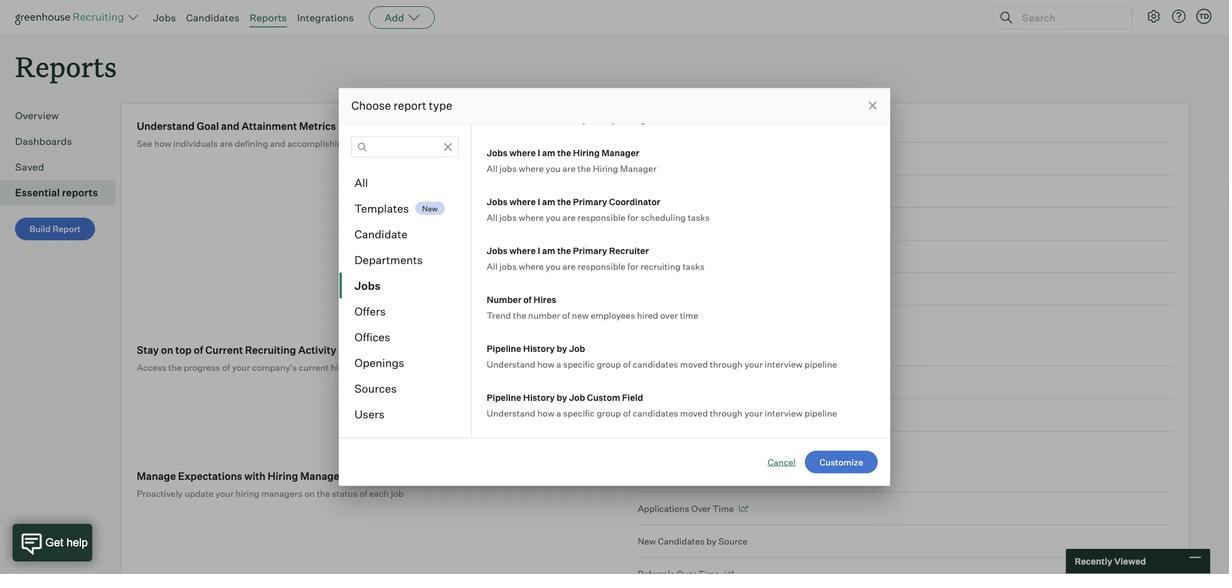 Task type: describe. For each thing, give the bounding box(es) containing it.
organization
[[632, 114, 684, 125]]

job for group
[[569, 343, 585, 354]]

metrics
[[299, 120, 336, 132]]

source
[[719, 536, 748, 547]]

the right "view"
[[509, 114, 522, 125]]

pipeline history by job understand how a specific group of candidates moved through your interview pipeline
[[487, 343, 838, 370]]

for for jobs where i am the primary coordinator
[[628, 212, 639, 223]]

choose report type dialog
[[339, 88, 891, 486]]

see
[[137, 138, 152, 149]]

primary for coordinator
[[573, 196, 608, 207]]

pipeline inside pipeline history by job custom field understand how a specific group of candidates moved through your interview pipeline
[[805, 408, 838, 419]]

recruiter
[[609, 245, 649, 256]]

viewed
[[1115, 556, 1147, 567]]

customize button
[[805, 451, 878, 474]]

all for jobs where i am the hiring manager all jobs where you are the hiring manager
[[487, 163, 498, 174]]

pipeline inside pipeline history by job understand how a specific group of candidates moved through your interview pipeline
[[805, 359, 838, 370]]

1 vertical spatial manager
[[620, 163, 657, 174]]

review
[[671, 218, 701, 229]]

0 horizontal spatial and
[[221, 120, 240, 132]]

specific inside pipeline history by job custom field understand how a specific group of candidates moved through your interview pipeline
[[563, 408, 595, 419]]

1 vertical spatial hiring
[[593, 163, 619, 174]]

recently
[[1075, 556, 1113, 567]]

of down 'current'
[[222, 362, 230, 373]]

am for manager
[[542, 148, 556, 158]]

0 vertical spatial reports
[[250, 11, 287, 24]]

choose report type
[[352, 99, 453, 113]]

0 horizontal spatial reports
[[15, 48, 117, 85]]

coordinator
[[609, 196, 661, 207]]

of inside manage expectations with hiring managers proactively update your hiring managers on the status of each job
[[360, 488, 367, 499]]

in inside time in stage goal attainment link
[[661, 153, 669, 164]]

jobs for jobs where i am the primary recruiter
[[487, 245, 508, 256]]

understand inside the understand goal and attainment metrics see how individuals are defining and accomplishing goals for their own personal and team development
[[137, 120, 195, 132]]

hiring inside manage expectations with hiring managers proactively update your hiring managers on the status of each job
[[268, 470, 298, 483]]

for for understand goal and attainment metrics
[[374, 138, 385, 149]]

your inside pipeline history by job custom field understand how a specific group of candidates moved through your interview pipeline
[[745, 408, 763, 419]]

with
[[245, 470, 266, 483]]

i for jobs where i am the hiring manager
[[538, 148, 541, 158]]

td button
[[1195, 6, 1215, 26]]

add
[[385, 11, 404, 24]]

department summary link
[[638, 399, 1174, 432]]

jobs left candidates link
[[153, 11, 176, 24]]

interview inside pipeline history by job custom field understand how a specific group of candidates moved through your interview pipeline
[[765, 408, 803, 419]]

i for jobs where i am the primary recruiter
[[538, 245, 541, 256]]

integrations
[[297, 11, 354, 24]]

field
[[622, 392, 644, 403]]

department summary
[[638, 410, 730, 421]]

goals
[[680, 120, 703, 131]]

jobs where i am the primary recruiter all jobs where you are responsible for recruiting tasks
[[487, 245, 705, 272]]

understand inside pipeline history by job custom field understand how a specific group of candidates moved through your interview pipeline
[[487, 408, 536, 419]]

icon chart image for metrics
[[753, 123, 762, 129]]

of inside pipeline history by job custom field understand how a specific group of candidates moved through your interview pipeline
[[623, 408, 631, 419]]

saved
[[15, 161, 44, 173]]

of left new
[[562, 310, 570, 321]]

users
[[355, 407, 385, 421]]

the right all
[[568, 114, 581, 125]]

recently viewed
[[1075, 556, 1147, 567]]

essential reports
[[15, 187, 98, 199]]

hires
[[534, 294, 557, 305]]

sources
[[355, 382, 397, 395]]

new candidates by source link
[[638, 526, 1174, 558]]

time in stage goal attainment
[[638, 153, 764, 164]]

icon chart link
[[638, 558, 1174, 574]]

tasks for all jobs where you are responsible for scheduling tasks
[[688, 212, 710, 223]]

integrations link
[[297, 11, 354, 24]]

how inside pipeline history by job custom field understand how a specific group of candidates moved through your interview pipeline
[[538, 408, 555, 419]]

the inside manage expectations with hiring managers proactively update your hiring managers on the status of each job
[[317, 488, 330, 499]]

number
[[487, 294, 522, 305]]

stay
[[137, 344, 159, 356]]

current
[[205, 344, 243, 356]]

type
[[429, 99, 453, 113]]

job for a
[[569, 392, 585, 403]]

how inside the understand goal and attainment metrics see how individuals are defining and accomplishing goals for their own personal and team development
[[154, 138, 171, 149]]

candidates link
[[186, 11, 240, 24]]

dashboards link
[[15, 134, 110, 149]]

Search All... text field
[[352, 137, 459, 157]]

hired
[[637, 310, 659, 321]]

configure image
[[1147, 9, 1162, 24]]

jobs for jobs where i am the primary recruiter
[[500, 261, 517, 272]]

reports
[[62, 187, 98, 199]]

manage expectations with hiring managers proactively update your hiring managers on the status of each job
[[137, 470, 404, 499]]

time to review applications goal attainment link
[[638, 208, 1174, 241]]

greenhouse recruiting image
[[15, 10, 128, 25]]

on inside stay on top of current recruiting activity access the progress of your company's current hiring process
[[161, 344, 173, 356]]

1 vertical spatial over
[[692, 503, 711, 514]]

understand goal and attainment metrics see how individuals are defining and accomplishing goals for their own personal and team development
[[137, 120, 559, 149]]

report
[[394, 99, 427, 113]]

personal
[[427, 138, 463, 149]]

pipeline for pipeline history by job custom field understand how a specific group of candidates moved through your interview pipeline
[[487, 392, 522, 403]]

new
[[572, 310, 589, 321]]

td
[[1199, 12, 1210, 20]]

add button
[[369, 6, 435, 29]]

employees
[[591, 310, 635, 321]]

team
[[482, 138, 503, 149]]

stay on top of current recruiting activity access the progress of your company's current hiring process
[[137, 344, 389, 373]]

build report button
[[15, 218, 95, 241]]

i for jobs where i am the primary coordinator
[[538, 196, 541, 207]]

number of hires trend the number of new employees hired over time
[[487, 294, 699, 321]]

defining
[[235, 138, 268, 149]]

build report
[[30, 224, 81, 235]]

activity
[[298, 344, 336, 356]]

individual
[[638, 120, 678, 131]]

manage
[[137, 470, 176, 483]]

0 vertical spatial over
[[705, 120, 725, 131]]

the inside jobs where i am the primary coordinator all jobs where you are responsible for scheduling tasks
[[557, 196, 571, 207]]

understand inside pipeline history by job understand how a specific group of candidates moved through your interview pipeline
[[487, 359, 536, 370]]

top
[[175, 344, 192, 356]]

of left hires
[[524, 294, 532, 305]]

departments
[[355, 253, 423, 267]]

department
[[638, 410, 688, 421]]

1 horizontal spatial and
[[270, 138, 286, 149]]

jobs where i am the primary coordinator all jobs where you are responsible for scheduling tasks
[[487, 196, 710, 223]]

customize
[[820, 457, 864, 468]]

schedule
[[671, 251, 710, 262]]

update
[[185, 488, 214, 499]]

company's
[[252, 362, 297, 373]]

dashboards
[[15, 135, 72, 148]]

trend
[[487, 310, 511, 321]]

progress
[[184, 362, 220, 373]]

each
[[369, 488, 389, 499]]

essential reports link
[[15, 185, 110, 200]]

scheduling
[[641, 212, 686, 223]]

their
[[387, 138, 406, 149]]

time to review applications goal attainment
[[638, 218, 824, 229]]

templates
[[355, 201, 409, 215]]

time
[[680, 310, 699, 321]]

hiring inside manage expectations with hiring managers proactively update your hiring managers on the status of each job
[[236, 488, 260, 499]]

to for review
[[661, 218, 670, 229]]

openings
[[355, 356, 404, 370]]

number
[[528, 310, 561, 321]]

0 horizontal spatial candidates
[[186, 11, 240, 24]]

choose
[[352, 99, 391, 113]]

state
[[524, 114, 545, 125]]

are for jobs where i am the hiring manager
[[563, 163, 576, 174]]

history for understand
[[523, 392, 555, 403]]



Task type: locate. For each thing, give the bounding box(es) containing it.
specific
[[563, 359, 595, 370], [563, 408, 595, 419]]

1 vertical spatial by
[[557, 392, 567, 403]]

candidates inside new candidates by source link
[[658, 536, 705, 547]]

am inside jobs where i am the hiring manager all jobs where you are the hiring manager
[[542, 148, 556, 158]]

1 vertical spatial a
[[557, 408, 561, 419]]

1 vertical spatial through
[[710, 408, 743, 419]]

0 vertical spatial candidates
[[186, 11, 240, 24]]

on inside manage expectations with hiring managers proactively update your hiring managers on the status of each job
[[305, 488, 315, 499]]

i inside jobs where i am the primary recruiter all jobs where you are responsible for recruiting tasks
[[538, 245, 541, 256]]

0 vertical spatial interview
[[765, 359, 803, 370]]

i inside jobs where i am the primary coordinator all jobs where you are responsible for scheduling tasks
[[538, 196, 541, 207]]

moved inside pipeline history by job understand how a specific group of candidates moved through your interview pipeline
[[680, 359, 708, 370]]

0 vertical spatial primary
[[573, 196, 608, 207]]

2 vertical spatial i
[[538, 245, 541, 256]]

stage
[[671, 153, 695, 164]]

am inside jobs where i am the primary coordinator all jobs where you are responsible for scheduling tasks
[[542, 196, 556, 207]]

1 vertical spatial to
[[661, 251, 670, 262]]

1 group from the top
[[597, 359, 621, 370]]

1 vertical spatial moved
[[680, 408, 708, 419]]

0 vertical spatial to
[[661, 218, 670, 229]]

1 vertical spatial hiring
[[236, 488, 260, 499]]

you up jobs where i am the primary recruiter all jobs where you are responsible for recruiting tasks
[[546, 212, 561, 223]]

responsible down recruiter
[[578, 261, 626, 272]]

0 vertical spatial specific
[[563, 359, 595, 370]]

of left all
[[547, 114, 555, 125]]

responsible for recruiter
[[578, 261, 626, 272]]

time to schedule available candidate goal attainment
[[638, 251, 863, 262]]

1 vertical spatial understand
[[487, 359, 536, 370]]

a
[[557, 359, 561, 370], [557, 408, 561, 419]]

interview inside pipeline history by job understand how a specific group of candidates moved through your interview pipeline
[[765, 359, 803, 370]]

the down top
[[168, 362, 182, 373]]

0 vertical spatial i
[[538, 148, 541, 158]]

all inside jobs where i am the primary coordinator all jobs where you are responsible for scheduling tasks
[[487, 212, 498, 223]]

specific inside pipeline history by job understand how a specific group of candidates moved through your interview pipeline
[[563, 359, 595, 370]]

0 vertical spatial am
[[542, 148, 556, 158]]

2 pipeline from the top
[[805, 408, 838, 419]]

candidate down templates
[[355, 227, 408, 241]]

i
[[538, 148, 541, 158], [538, 196, 541, 207], [538, 245, 541, 256]]

0 vertical spatial candidate
[[355, 227, 408, 241]]

specific up custom
[[563, 359, 595, 370]]

and
[[221, 120, 240, 132], [270, 138, 286, 149], [464, 138, 480, 149]]

history for a
[[523, 343, 555, 354]]

responsible for coordinator
[[578, 212, 626, 223]]

1 responsible from the top
[[578, 212, 626, 223]]

2 history from the top
[[523, 392, 555, 403]]

hiring right current
[[331, 362, 355, 373]]

hiring up managers
[[268, 470, 298, 483]]

are left defining
[[220, 138, 233, 149]]

overview
[[15, 109, 59, 122]]

candidate right available
[[751, 251, 794, 262]]

how inside pipeline history by job understand how a specific group of candidates moved through your interview pipeline
[[538, 359, 555, 370]]

new
[[422, 204, 438, 213], [638, 536, 656, 547]]

job down new
[[569, 343, 585, 354]]

jobs
[[583, 114, 601, 125], [500, 163, 517, 174], [500, 212, 517, 223], [500, 261, 517, 272]]

where
[[510, 148, 536, 158], [519, 163, 544, 174], [510, 196, 536, 207], [519, 212, 544, 223], [510, 245, 536, 256], [519, 261, 544, 272]]

pipeline inside pipeline history by job custom field understand how a specific group of candidates moved through your interview pipeline
[[487, 392, 522, 403]]

jobs for jobs where i am the primary coordinator
[[500, 212, 517, 223]]

2 i from the top
[[538, 196, 541, 207]]

by inside pipeline history by job custom field understand how a specific group of candidates moved through your interview pipeline
[[557, 392, 567, 403]]

reports right candidates link
[[250, 11, 287, 24]]

2 vertical spatial you
[[546, 261, 561, 272]]

time in stage goal attainment link
[[638, 143, 1174, 175]]

1 to from the top
[[661, 218, 670, 229]]

time to schedule available candidate goal attainment link
[[638, 241, 1174, 273]]

i inside jobs where i am the hiring manager all jobs where you are the hiring manager
[[538, 148, 541, 158]]

1 vertical spatial reports
[[15, 48, 117, 85]]

1 vertical spatial new
[[638, 536, 656, 547]]

on
[[161, 344, 173, 356], [305, 488, 315, 499]]

reports
[[250, 11, 287, 24], [15, 48, 117, 85]]

primary inside jobs where i am the primary coordinator all jobs where you are responsible for scheduling tasks
[[573, 196, 608, 207]]

pipeline history by job custom field understand how a specific group of candidates moved through your interview pipeline
[[487, 392, 838, 419]]

you inside jobs where i am the primary recruiter all jobs where you are responsible for recruiting tasks
[[546, 261, 561, 272]]

1 vertical spatial in
[[661, 153, 669, 164]]

all for jobs where i am the primary recruiter all jobs where you are responsible for recruiting tasks
[[487, 261, 498, 272]]

2 vertical spatial icon chart image
[[725, 571, 734, 574]]

in left stage
[[661, 153, 669, 164]]

1 vertical spatial pipeline
[[805, 408, 838, 419]]

for inside the understand goal and attainment metrics see how individuals are defining and accomplishing goals for their own personal and team development
[[374, 138, 385, 149]]

time down coordinator
[[638, 218, 659, 229]]

candidates inside pipeline history by job understand how a specific group of candidates moved through your interview pipeline
[[633, 359, 679, 370]]

jobs inside jobs where i am the primary recruiter all jobs where you are responsible for recruiting tasks
[[500, 261, 517, 272]]

candidates
[[633, 359, 679, 370], [633, 408, 679, 419]]

0 horizontal spatial new
[[422, 204, 438, 213]]

0 vertical spatial you
[[546, 163, 561, 174]]

1 horizontal spatial new
[[638, 536, 656, 547]]

jobs up offers
[[355, 279, 381, 293]]

jobs for jobs where i am the hiring manager
[[500, 163, 517, 174]]

on left top
[[161, 344, 173, 356]]

0 vertical spatial pipeline
[[805, 359, 838, 370]]

1 through from the top
[[710, 359, 743, 370]]

of left each
[[360, 488, 367, 499]]

of inside pipeline history by job understand how a specific group of candidates moved through your interview pipeline
[[623, 359, 631, 370]]

1 vertical spatial on
[[305, 488, 315, 499]]

i down jobs where i am the hiring manager all jobs where you are the hiring manager at the top of page
[[538, 196, 541, 207]]

for down recruiter
[[628, 261, 639, 272]]

0 horizontal spatial icon chart image
[[725, 571, 734, 574]]

time down individual
[[638, 153, 659, 164]]

responsible inside jobs where i am the primary recruiter all jobs where you are responsible for recruiting tasks
[[578, 261, 626, 272]]

i up hires
[[538, 245, 541, 256]]

1 vertical spatial am
[[542, 196, 556, 207]]

1 horizontal spatial candidate
[[751, 251, 794, 262]]

to left schedule
[[661, 251, 670, 262]]

responsible down coordinator
[[578, 212, 626, 223]]

jobs down team at the top left of page
[[487, 196, 508, 207]]

candidates right jobs 'link'
[[186, 11, 240, 24]]

over
[[661, 310, 678, 321]]

2 job from the top
[[569, 392, 585, 403]]

0 vertical spatial hiring
[[331, 362, 355, 373]]

0 vertical spatial through
[[710, 359, 743, 370]]

0 vertical spatial manager
[[602, 148, 640, 158]]

candidate inside 'choose report type' dialog
[[355, 227, 408, 241]]

the right trend
[[513, 310, 527, 321]]

am down jobs where i am the hiring manager all jobs where you are the hiring manager at the top of page
[[542, 196, 556, 207]]

your inside manage expectations with hiring managers proactively update your hiring managers on the status of each job
[[216, 488, 234, 499]]

over up new candidates by source
[[692, 503, 711, 514]]

process
[[357, 362, 389, 373]]

1 primary from the top
[[573, 196, 608, 207]]

candidates inside pipeline history by job custom field understand how a specific group of candidates moved through your interview pipeline
[[633, 408, 679, 419]]

job left custom
[[569, 392, 585, 403]]

you inside jobs where i am the hiring manager all jobs where you are the hiring manager
[[546, 163, 561, 174]]

2 primary from the top
[[573, 245, 608, 256]]

in
[[603, 114, 610, 125], [661, 153, 669, 164]]

are up jobs where i am the primary recruiter all jobs where you are responsible for recruiting tasks
[[563, 212, 576, 223]]

accomplishing
[[288, 138, 348, 149]]

0 vertical spatial history
[[523, 343, 555, 354]]

new down applications over time
[[638, 536, 656, 547]]

for down coordinator
[[628, 212, 639, 223]]

attainment
[[242, 120, 297, 132], [717, 153, 764, 164], [777, 218, 824, 229], [816, 251, 863, 262]]

0 vertical spatial icon chart image
[[753, 123, 762, 129]]

jobs up number
[[487, 245, 508, 256]]

primary left coordinator
[[573, 196, 608, 207]]

1 vertical spatial for
[[628, 212, 639, 223]]

of down field
[[623, 408, 631, 419]]

in right all
[[603, 114, 610, 125]]

by left source
[[707, 536, 717, 547]]

applications up new candidates by source
[[638, 503, 690, 514]]

jobs link
[[153, 11, 176, 24]]

am
[[542, 148, 556, 158], [542, 196, 556, 207], [542, 245, 556, 256]]

view the state of all the jobs in your organization
[[487, 114, 684, 125]]

the down jobs where i am the primary coordinator all jobs where you are responsible for scheduling tasks on the top
[[557, 245, 571, 256]]

1 vertical spatial group
[[597, 408, 621, 419]]

attainment inside the understand goal and attainment metrics see how individuals are defining and accomplishing goals for their own personal and team development
[[242, 120, 297, 132]]

primary left recruiter
[[573, 245, 608, 256]]

for inside jobs where i am the primary recruiter all jobs where you are responsible for recruiting tasks
[[628, 261, 639, 272]]

through inside pipeline history by job custom field understand how a specific group of candidates moved through your interview pipeline
[[710, 408, 743, 419]]

offices
[[355, 330, 391, 344]]

0 horizontal spatial applications
[[638, 503, 690, 514]]

jobs inside jobs where i am the hiring manager all jobs where you are the hiring manager
[[487, 148, 508, 158]]

Search text field
[[1019, 8, 1121, 27]]

0 vertical spatial responsible
[[578, 212, 626, 223]]

2 to from the top
[[661, 251, 670, 262]]

2 interview from the top
[[765, 408, 803, 419]]

primary for recruiter
[[573, 245, 608, 256]]

tasks right 'scheduling'
[[688, 212, 710, 223]]

managers
[[262, 488, 303, 499]]

summary
[[690, 410, 730, 421]]

tasks inside jobs where i am the primary coordinator all jobs where you are responsible for scheduling tasks
[[688, 212, 710, 223]]

manager down individual
[[602, 148, 640, 158]]

hiring down view the state of all the jobs in your organization
[[573, 148, 600, 158]]

3 am from the top
[[542, 245, 556, 256]]

group up custom
[[597, 359, 621, 370]]

3 i from the top
[[538, 245, 541, 256]]

responsible
[[578, 212, 626, 223], [578, 261, 626, 272]]

1 history from the top
[[523, 343, 555, 354]]

the inside stay on top of current recruiting activity access the progress of your company's current hiring process
[[168, 362, 182, 373]]

time right goals
[[727, 120, 748, 131]]

2 vertical spatial am
[[542, 245, 556, 256]]

the down all
[[557, 148, 571, 158]]

1 vertical spatial candidates
[[658, 536, 705, 547]]

0 vertical spatial how
[[154, 138, 171, 149]]

2 vertical spatial understand
[[487, 408, 536, 419]]

through inside pipeline history by job understand how a specific group of candidates moved through your interview pipeline
[[710, 359, 743, 370]]

2 moved from the top
[[680, 408, 708, 419]]

1 horizontal spatial hiring
[[331, 362, 355, 373]]

time for time in stage goal attainment
[[638, 153, 659, 164]]

0 vertical spatial tasks
[[688, 212, 710, 223]]

2 horizontal spatial and
[[464, 138, 480, 149]]

hiring inside stay on top of current recruiting activity access the progress of your company's current hiring process
[[331, 362, 355, 373]]

0 vertical spatial in
[[603, 114, 610, 125]]

are
[[220, 138, 233, 149], [563, 163, 576, 174], [563, 212, 576, 223], [563, 261, 576, 272]]

by for specific
[[557, 343, 567, 354]]

am for recruiter
[[542, 245, 556, 256]]

to for schedule
[[661, 251, 670, 262]]

the inside number of hires trend the number of new employees hired over time
[[513, 310, 527, 321]]

0 vertical spatial on
[[161, 344, 173, 356]]

in inside 'choose report type' dialog
[[603, 114, 610, 125]]

1 pipeline from the top
[[487, 343, 522, 354]]

1 vertical spatial primary
[[573, 245, 608, 256]]

am down the state
[[542, 148, 556, 158]]

1 specific from the top
[[563, 359, 595, 370]]

jobs inside jobs where i am the primary coordinator all jobs where you are responsible for scheduling tasks
[[487, 196, 508, 207]]

0 vertical spatial group
[[597, 359, 621, 370]]

are inside jobs where i am the hiring manager all jobs where you are the hiring manager
[[563, 163, 576, 174]]

1 horizontal spatial on
[[305, 488, 315, 499]]

hiring
[[331, 362, 355, 373], [236, 488, 260, 499]]

candidates down field
[[633, 408, 679, 419]]

2 specific from the top
[[563, 408, 595, 419]]

moved inside pipeline history by job custom field understand how a specific group of candidates moved through your interview pipeline
[[680, 408, 708, 419]]

reports link
[[250, 11, 287, 24]]

applications up available
[[703, 218, 755, 229]]

am up hires
[[542, 245, 556, 256]]

0 vertical spatial a
[[557, 359, 561, 370]]

1 i from the top
[[538, 148, 541, 158]]

group inside pipeline history by job understand how a specific group of candidates moved through your interview pipeline
[[597, 359, 621, 370]]

and right defining
[[270, 138, 286, 149]]

over right goals
[[705, 120, 725, 131]]

0 vertical spatial new
[[422, 204, 438, 213]]

the
[[509, 114, 522, 125], [568, 114, 581, 125], [557, 148, 571, 158], [578, 163, 591, 174], [557, 196, 571, 207], [557, 245, 571, 256], [513, 310, 527, 321], [168, 362, 182, 373], [317, 488, 330, 499]]

recruiting
[[245, 344, 296, 356]]

new right templates
[[422, 204, 438, 213]]

1 a from the top
[[557, 359, 561, 370]]

i down the state
[[538, 148, 541, 158]]

you down development
[[546, 163, 561, 174]]

a inside pipeline history by job understand how a specific group of candidates moved through your interview pipeline
[[557, 359, 561, 370]]

2 responsible from the top
[[578, 261, 626, 272]]

new for new candidates by source
[[638, 536, 656, 547]]

all for jobs where i am the primary coordinator all jobs where you are responsible for scheduling tasks
[[487, 212, 498, 223]]

3 you from the top
[[546, 261, 561, 272]]

pipeline inside pipeline history by job understand how a specific group of candidates moved through your interview pipeline
[[487, 343, 522, 354]]

to left review
[[661, 218, 670, 229]]

1 vertical spatial you
[[546, 212, 561, 223]]

are for jobs where i am the primary coordinator
[[563, 212, 576, 223]]

1 vertical spatial i
[[538, 196, 541, 207]]

time down 'scheduling'
[[638, 251, 659, 262]]

jobs down "view"
[[487, 148, 508, 158]]

1 vertical spatial applications
[[638, 503, 690, 514]]

1 horizontal spatial candidates
[[658, 536, 705, 547]]

2 vertical spatial for
[[628, 261, 639, 272]]

job inside pipeline history by job understand how a specific group of candidates moved through your interview pipeline
[[569, 343, 585, 354]]

1 horizontal spatial in
[[661, 153, 669, 164]]

the inside jobs where i am the primary recruiter all jobs where you are responsible for recruiting tasks
[[557, 245, 571, 256]]

jobs for jobs where i am the primary coordinator
[[487, 196, 508, 207]]

primary inside jobs where i am the primary recruiter all jobs where you are responsible for recruiting tasks
[[573, 245, 608, 256]]

0 vertical spatial job
[[569, 343, 585, 354]]

td button
[[1197, 9, 1212, 24]]

2 vertical spatial by
[[707, 536, 717, 547]]

offers
[[355, 304, 386, 318]]

0 horizontal spatial candidate
[[355, 227, 408, 241]]

1 vertical spatial specific
[[563, 408, 595, 419]]

status
[[332, 488, 358, 499]]

you for coordinator
[[546, 212, 561, 223]]

are down all
[[563, 163, 576, 174]]

1 horizontal spatial reports
[[250, 11, 287, 24]]

1 vertical spatial how
[[538, 359, 555, 370]]

candidates down applications over time
[[658, 536, 705, 547]]

am inside jobs where i am the primary recruiter all jobs where you are responsible for recruiting tasks
[[542, 245, 556, 256]]

hiring down 'with'
[[236, 488, 260, 499]]

jobs for jobs where i am the hiring manager
[[487, 148, 508, 158]]

custom
[[587, 392, 621, 403]]

1 horizontal spatial icon chart image
[[739, 506, 749, 512]]

icon chart image for managers
[[739, 506, 749, 512]]

1 candidates from the top
[[633, 359, 679, 370]]

0 vertical spatial pipeline
[[487, 343, 522, 354]]

by left custom
[[557, 392, 567, 403]]

goal inside the understand goal and attainment metrics see how individuals are defining and accomplishing goals for their own personal and team development
[[197, 120, 219, 132]]

expectations
[[178, 470, 242, 483]]

0 horizontal spatial hiring
[[236, 488, 260, 499]]

own
[[408, 138, 425, 149]]

you up hires
[[546, 261, 561, 272]]

2 group from the top
[[597, 408, 621, 419]]

hiring up jobs where i am the primary coordinator all jobs where you are responsible for scheduling tasks on the top
[[593, 163, 619, 174]]

1 am from the top
[[542, 148, 556, 158]]

of
[[547, 114, 555, 125], [524, 294, 532, 305], [562, 310, 570, 321], [194, 344, 203, 356], [623, 359, 631, 370], [222, 362, 230, 373], [623, 408, 631, 419], [360, 488, 367, 499]]

0 horizontal spatial on
[[161, 344, 173, 356]]

0 vertical spatial by
[[557, 343, 567, 354]]

jobs
[[153, 11, 176, 24], [487, 148, 508, 158], [487, 196, 508, 207], [487, 245, 508, 256], [355, 279, 381, 293]]

all inside jobs where i am the primary recruiter all jobs where you are responsible for recruiting tasks
[[487, 261, 498, 272]]

2 vertical spatial hiring
[[268, 470, 298, 483]]

new for new
[[422, 204, 438, 213]]

job inside pipeline history by job custom field understand how a specific group of candidates moved through your interview pipeline
[[569, 392, 585, 403]]

group inside pipeline history by job custom field understand how a specific group of candidates moved through your interview pipeline
[[597, 408, 621, 419]]

applications over time
[[638, 503, 734, 514]]

by for how
[[557, 392, 567, 403]]

am for coordinator
[[542, 196, 556, 207]]

specific down custom
[[563, 408, 595, 419]]

1 vertical spatial icon chart image
[[739, 506, 749, 512]]

1 vertical spatial history
[[523, 392, 555, 403]]

your
[[612, 114, 630, 125], [745, 359, 763, 370], [232, 362, 250, 373], [745, 408, 763, 419], [216, 488, 234, 499]]

1 vertical spatial interview
[[765, 408, 803, 419]]

and up defining
[[221, 120, 240, 132]]

1 horizontal spatial applications
[[703, 218, 755, 229]]

for left the their
[[374, 138, 385, 149]]

view
[[487, 114, 507, 125]]

available
[[712, 251, 749, 262]]

0 horizontal spatial in
[[603, 114, 610, 125]]

new inside 'choose report type' dialog
[[422, 204, 438, 213]]

your inside stay on top of current recruiting activity access the progress of your company's current hiring process
[[232, 362, 250, 373]]

are up number of hires trend the number of new employees hired over time
[[563, 261, 576, 272]]

the down the managers
[[317, 488, 330, 499]]

manager up coordinator
[[620, 163, 657, 174]]

reports down greenhouse recruiting image
[[15, 48, 117, 85]]

new candidates by source
[[638, 536, 748, 547]]

jobs where i am the hiring manager all jobs where you are the hiring manager
[[487, 148, 657, 174]]

over
[[705, 120, 725, 131], [692, 503, 711, 514]]

0 vertical spatial moved
[[680, 359, 708, 370]]

you for recruiter
[[546, 261, 561, 272]]

0 vertical spatial for
[[374, 138, 385, 149]]

jobs inside jobs where i am the primary coordinator all jobs where you are responsible for scheduling tasks
[[500, 212, 517, 223]]

icon chart image
[[753, 123, 762, 129], [739, 506, 749, 512], [725, 571, 734, 574]]

time for time to review applications goal attainment
[[638, 218, 659, 229]]

access
[[137, 362, 167, 373]]

cancel link
[[768, 456, 796, 469]]

a inside pipeline history by job custom field understand how a specific group of candidates moved through your interview pipeline
[[557, 408, 561, 419]]

of up field
[[623, 359, 631, 370]]

candidates up field
[[633, 359, 679, 370]]

2 candidates from the top
[[633, 408, 679, 419]]

all inside jobs where i am the hiring manager all jobs where you are the hiring manager
[[487, 163, 498, 174]]

1 vertical spatial tasks
[[683, 261, 705, 272]]

your inside pipeline history by job understand how a specific group of candidates moved through your interview pipeline
[[745, 359, 763, 370]]

are inside jobs where i am the primary recruiter all jobs where you are responsible for recruiting tasks
[[563, 261, 576, 272]]

current
[[299, 362, 329, 373]]

2 through from the top
[[710, 408, 743, 419]]

2 horizontal spatial icon chart image
[[753, 123, 762, 129]]

group down custom
[[597, 408, 621, 419]]

1 vertical spatial job
[[569, 392, 585, 403]]

1 you from the top
[[546, 163, 561, 174]]

history inside pipeline history by job understand how a specific group of candidates moved through your interview pipeline
[[523, 343, 555, 354]]

1 job from the top
[[569, 343, 585, 354]]

2 am from the top
[[542, 196, 556, 207]]

responsible inside jobs where i am the primary coordinator all jobs where you are responsible for scheduling tasks
[[578, 212, 626, 223]]

proactively
[[137, 488, 183, 499]]

history inside pipeline history by job custom field understand how a specific group of candidates moved through your interview pipeline
[[523, 392, 555, 403]]

tasks for all jobs where you are responsible for recruiting tasks
[[683, 261, 705, 272]]

the down jobs where i am the hiring manager all jobs where you are the hiring manager at the top of page
[[557, 196, 571, 207]]

1 pipeline from the top
[[805, 359, 838, 370]]

0 vertical spatial candidates
[[633, 359, 679, 370]]

time up source
[[713, 503, 734, 514]]

essential
[[15, 187, 60, 199]]

of right top
[[194, 344, 203, 356]]

are inside the understand goal and attainment metrics see how individuals are defining and accomplishing goals for their own personal and team development
[[220, 138, 233, 149]]

2 you from the top
[[546, 212, 561, 223]]

time
[[727, 120, 748, 131], [638, 153, 659, 164], [638, 218, 659, 229], [638, 251, 659, 262], [713, 503, 734, 514]]

saved link
[[15, 160, 110, 175]]

1 moved from the top
[[680, 359, 708, 370]]

0 vertical spatial understand
[[137, 120, 195, 132]]

1 vertical spatial responsible
[[578, 261, 626, 272]]

time for time to schedule available candidate goal attainment
[[638, 251, 659, 262]]

you
[[546, 163, 561, 174], [546, 212, 561, 223], [546, 261, 561, 272]]

jobs inside jobs where i am the hiring manager all jobs where you are the hiring manager
[[500, 163, 517, 174]]

are for jobs where i am the primary recruiter
[[563, 261, 576, 272]]

pipeline for pipeline history by job understand how a specific group of candidates moved through your interview pipeline
[[487, 343, 522, 354]]

1 vertical spatial pipeline
[[487, 392, 522, 403]]

0 vertical spatial applications
[[703, 218, 755, 229]]

tasks right recruiting
[[683, 261, 705, 272]]

are inside jobs where i am the primary coordinator all jobs where you are responsible for scheduling tasks
[[563, 212, 576, 223]]

jobs inside jobs where i am the primary recruiter all jobs where you are responsible for recruiting tasks
[[487, 245, 508, 256]]

applications
[[703, 218, 755, 229], [638, 503, 690, 514]]

individuals
[[173, 138, 218, 149]]

the up jobs where i am the primary coordinator all jobs where you are responsible for scheduling tasks on the top
[[578, 163, 591, 174]]

candidates
[[186, 11, 240, 24], [658, 536, 705, 547]]

0 vertical spatial hiring
[[573, 148, 600, 158]]

for for jobs where i am the primary recruiter
[[628, 261, 639, 272]]

1 vertical spatial candidates
[[633, 408, 679, 419]]

2 pipeline from the top
[[487, 392, 522, 403]]

for inside jobs where i am the primary coordinator all jobs where you are responsible for scheduling tasks
[[628, 212, 639, 223]]

2 vertical spatial how
[[538, 408, 555, 419]]

how
[[154, 138, 171, 149], [538, 359, 555, 370], [538, 408, 555, 419]]

1 vertical spatial candidate
[[751, 251, 794, 262]]

to
[[661, 218, 670, 229], [661, 251, 670, 262]]

goal
[[197, 120, 219, 132], [697, 153, 716, 164], [756, 218, 775, 229], [795, 251, 814, 262]]

by inside pipeline history by job understand how a specific group of candidates moved through your interview pipeline
[[557, 343, 567, 354]]

tasks inside jobs where i am the primary recruiter all jobs where you are responsible for recruiting tasks
[[683, 261, 705, 272]]

by down the number
[[557, 343, 567, 354]]

and left team at the top left of page
[[464, 138, 480, 149]]

individual goals over time
[[638, 120, 748, 131]]

2 a from the top
[[557, 408, 561, 419]]

1 interview from the top
[[765, 359, 803, 370]]

on down the managers
[[305, 488, 315, 499]]

you inside jobs where i am the primary coordinator all jobs where you are responsible for scheduling tasks
[[546, 212, 561, 223]]

you for manager
[[546, 163, 561, 174]]



Task type: vqa. For each thing, say whether or not it's contained in the screenshot.
San corresponding to TEST
no



